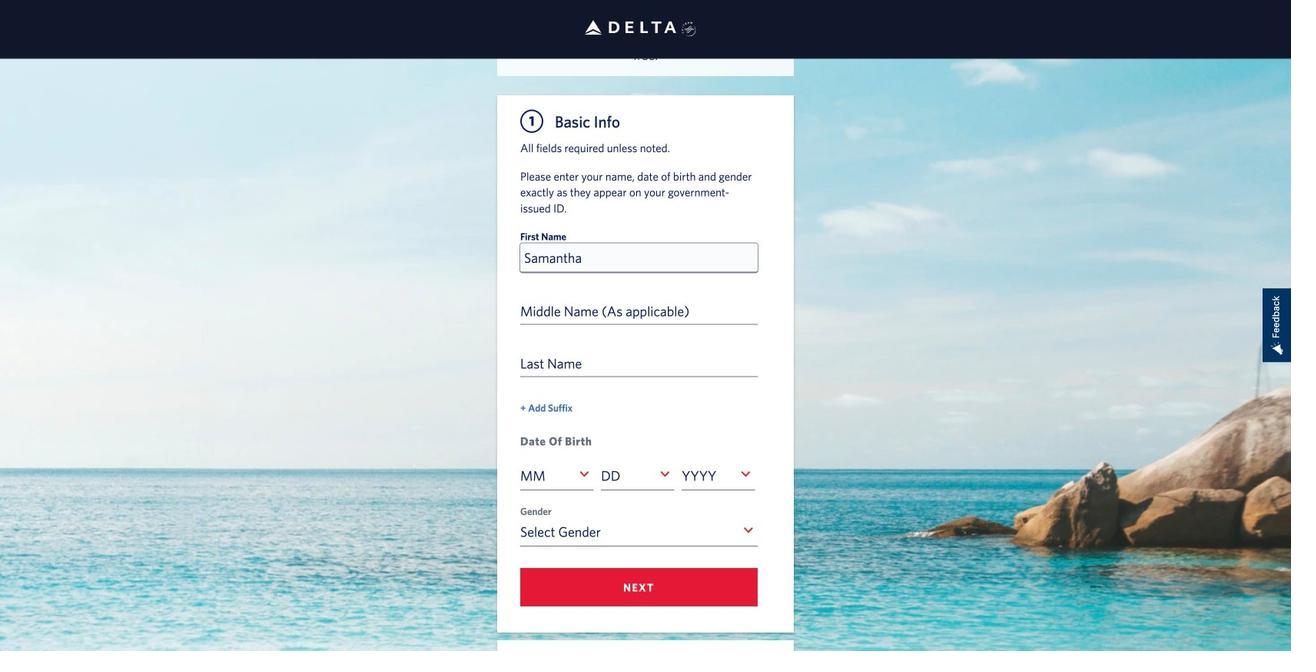 Task type: describe. For each thing, give the bounding box(es) containing it.
Middle Name (As applicable) text field
[[520, 296, 758, 325]]

Last Name text field
[[520, 348, 758, 377]]

First Name text field
[[520, 243, 758, 273]]



Task type: vqa. For each thing, say whether or not it's contained in the screenshot.
the Last Name text box
yes



Task type: locate. For each thing, give the bounding box(es) containing it.
None text field
[[682, 467, 717, 484], [520, 523, 601, 540], [682, 467, 717, 484], [520, 523, 601, 540]]

None field
[[520, 461, 594, 491], [601, 461, 675, 491], [682, 461, 755, 491], [520, 517, 758, 547], [520, 461, 594, 491], [601, 461, 675, 491], [682, 461, 755, 491], [520, 517, 758, 547]]

None text field
[[520, 467, 546, 484], [601, 467, 621, 484], [520, 467, 546, 484], [601, 467, 621, 484]]

skyteam image
[[682, 5, 697, 53]]

delta air lines image
[[585, 3, 677, 51]]



